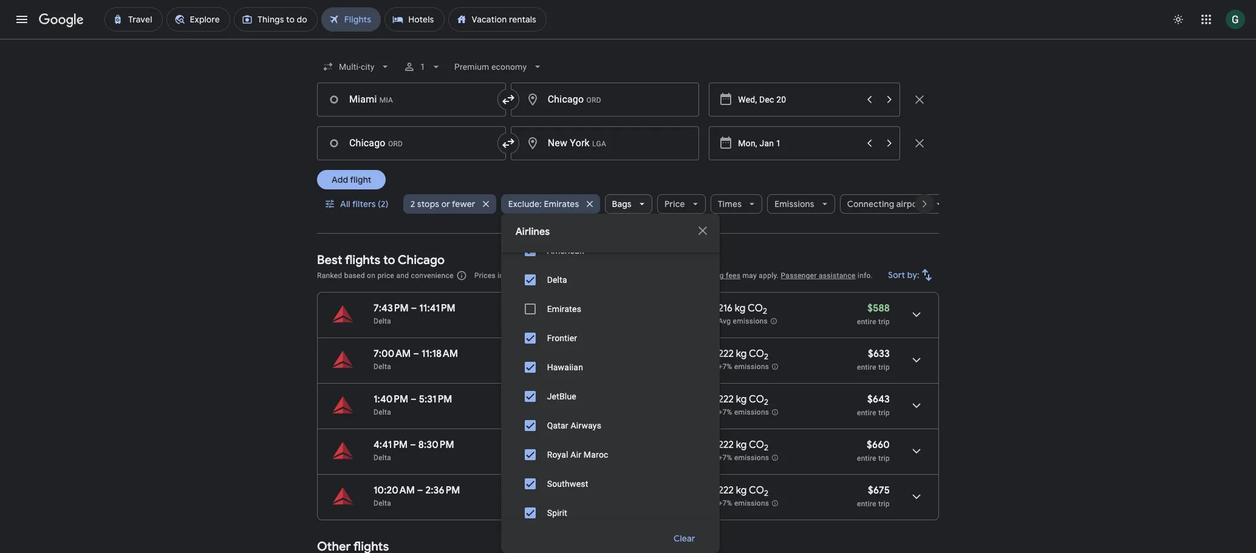 Task type: describe. For each thing, give the bounding box(es) containing it.
southwest
[[547, 479, 588, 489]]

– inside 5 hr 18 min mia – ord
[[568, 363, 573, 371]]

total duration 5 hr 16 min. element
[[554, 485, 633, 499]]

Arrival time: 11:18 AM. text field
[[422, 348, 458, 360]]

+7% for 4 hr 49 min
[[718, 454, 732, 462]]

– inside the 4:41 pm – 8:30 pm delta
[[410, 439, 416, 451]]

1 fees from the left
[[581, 272, 596, 280]]

643 US dollars text field
[[867, 394, 890, 406]]

add flight button
[[317, 170, 386, 190]]

$643 entire trip
[[857, 394, 890, 417]]

loading results progress bar
[[0, 39, 1256, 41]]

sort by: button
[[883, 261, 939, 290]]

Departure text field
[[738, 83, 859, 116]]

exclude: emirates
[[508, 199, 579, 210]]

total duration 4 hr 58 min. element
[[554, 303, 633, 316]]

connecting airports button
[[840, 190, 949, 219]]

kg for 5 hr 18 min
[[736, 348, 747, 360]]

delta for 2:36 pm
[[374, 499, 391, 508]]

clear
[[674, 533, 695, 544]]

Departure time: 1:40 PM. text field
[[374, 394, 408, 406]]

$643
[[867, 394, 890, 406]]

4:41 pm – 8:30 pm delta
[[374, 439, 454, 462]]

Departure text field
[[738, 127, 859, 160]]

clear button
[[659, 524, 710, 553]]

price button
[[657, 190, 706, 219]]

hr for 18
[[562, 348, 571, 360]]

royal
[[547, 450, 568, 460]]

hr for 49
[[562, 439, 572, 451]]

american
[[547, 246, 584, 256]]

delta for 5:31 pm
[[374, 408, 391, 417]]

4 hr 49 min mia – ord
[[554, 439, 604, 462]]

222 for 4 hr 49 min
[[718, 439, 734, 451]]

chicago
[[398, 253, 445, 268]]

frontier
[[547, 333, 577, 343]]

flight
[[350, 174, 371, 185]]

delta for 8:30 pm
[[374, 454, 391, 462]]

– inside the 7:00 am – 11:18 am delta
[[413, 348, 419, 360]]

air
[[571, 450, 581, 460]]

only button for spirit
[[657, 499, 705, 528]]

convenience
[[411, 272, 454, 280]]

passenger
[[781, 272, 817, 280]]

11:18 am
[[422, 348, 458, 360]]

588 US dollars text field
[[868, 303, 890, 315]]

2 stops or fewer button
[[403, 190, 496, 219]]

best
[[317, 253, 342, 268]]

emissions button
[[767, 190, 835, 219]]

min for 4 hr 51 min
[[585, 394, 602, 406]]

222 kg co 2 for $675
[[718, 485, 768, 499]]

2 for 4 hr 58 min
[[763, 306, 767, 317]]

remove flight from chicago to new york on mon, jan 1 image
[[912, 136, 927, 151]]

all filters (2)
[[340, 199, 389, 210]]

entire for $588
[[857, 318, 876, 326]]

4:41 pm
[[374, 439, 408, 451]]

ord for 18
[[573, 363, 588, 371]]

2 +7% from the top
[[718, 408, 732, 417]]

delta for 11:41 pm
[[374, 317, 391, 326]]

add flight
[[332, 174, 371, 185]]

include
[[498, 272, 522, 280]]

min for 5 hr 16 min mia
[[585, 485, 602, 497]]

all filters (2) button
[[317, 190, 398, 219]]

Departure time: 7:00 AM. text field
[[374, 348, 411, 360]]

by:
[[907, 270, 920, 281]]

flight details. leaves miami international airport at 7:00 am on wednesday, december 20 and arrives at o'hare international airport at 11:18 am on wednesday, december 20. image
[[902, 346, 931, 375]]

entire for $633
[[857, 363, 876, 372]]

1:40 pm
[[374, 394, 408, 406]]

– inside 7:43 pm – 11:41 pm delta
[[411, 303, 417, 315]]

jetblue
[[547, 392, 576, 402]]

filters
[[352, 199, 376, 210]]

2 fees from the left
[[726, 272, 741, 280]]

exclude: emirates button
[[501, 190, 600, 219]]

flight details. leaves miami international airport at 1:40 pm on wednesday, december 20 and arrives at o'hare international airport at 5:31 pm on wednesday, december 20. image
[[902, 391, 931, 420]]

Arrival time: 2:36 PM. text field
[[426, 485, 460, 497]]

trip for $588
[[878, 318, 890, 326]]

flight details. leaves miami international airport at 4:41 pm on wednesday, december 20 and arrives at o'hare international airport at 8:30 pm on wednesday, december 20. image
[[902, 437, 931, 466]]

16
[[574, 485, 583, 497]]

airports
[[896, 199, 929, 210]]

2 inside 2 stops or fewer popup button
[[410, 199, 415, 210]]

co for $633
[[749, 348, 764, 360]]

5 for 5 hr 18 min
[[554, 348, 560, 360]]

$675
[[868, 485, 890, 497]]

11:41 pm
[[419, 303, 455, 315]]

best flights to chicago main content
[[317, 244, 939, 553]]

Arrival time: 8:30 PM. text field
[[418, 439, 454, 451]]

10:20 am – 2:36 pm delta
[[374, 485, 460, 508]]

4 for 4 hr 58 min mia – ord
[[554, 303, 560, 315]]

co for $643
[[749, 394, 764, 406]]

add
[[332, 174, 348, 185]]

$588
[[868, 303, 890, 315]]

total duration 4 hr 51 min. element
[[554, 394, 633, 408]]

airlines
[[515, 226, 550, 238]]

5:31 pm
[[419, 394, 452, 406]]

all
[[340, 199, 350, 210]]

660 US dollars text field
[[867, 439, 890, 451]]

co for $660
[[749, 439, 764, 451]]

price
[[664, 199, 685, 210]]

close dialog image
[[695, 224, 710, 238]]

4 for 4 hr 49 min mia – ord
[[554, 439, 560, 451]]

ranked based on price and convenience
[[317, 272, 454, 280]]

next image
[[910, 190, 939, 219]]

Arrival time: 5:31 PM. text field
[[419, 394, 452, 406]]

1 button
[[399, 52, 447, 81]]

co for $588
[[748, 303, 763, 315]]

prices include required taxes + fees for 1 adult.
[[474, 272, 635, 280]]

4 hr 58 min mia – ord
[[554, 303, 603, 326]]

ranked
[[317, 272, 342, 280]]

2:36 pm
[[426, 485, 460, 497]]

only for spirit
[[671, 508, 690, 519]]

royal air maroc
[[547, 450, 608, 460]]

222 for 5 hr 18 min
[[718, 348, 734, 360]]

mia for 4 hr 49 min
[[554, 454, 568, 462]]

taxes
[[554, 272, 573, 280]]

fewer
[[452, 199, 475, 210]]

mia for 5 hr 16 min
[[554, 499, 568, 508]]

mia for 5 hr 18 min
[[554, 363, 568, 371]]

emissions
[[775, 199, 814, 210]]

and
[[396, 272, 409, 280]]

222 kg co 2 for $643
[[718, 394, 768, 408]]

2 222 from the top
[[718, 394, 734, 406]]

8:30 pm
[[418, 439, 454, 451]]

passenger assistance button
[[781, 272, 856, 280]]

2 stops or fewer
[[410, 199, 475, 210]]

58
[[574, 303, 585, 315]]



Task type: locate. For each thing, give the bounding box(es) containing it.
None field
[[317, 56, 396, 78], [450, 56, 549, 78], [317, 56, 396, 78], [450, 56, 549, 78]]

min for 4 hr 49 min mia – ord
[[587, 439, 604, 451]]

co for $675
[[749, 485, 764, 497]]

trip down $643 text field
[[878, 409, 890, 417]]

1 +7% from the top
[[718, 363, 732, 371]]

min inside 4 hr 58 min mia – ord
[[587, 303, 603, 315]]

675 US dollars text field
[[868, 485, 890, 497]]

entire inside $633 entire trip
[[857, 363, 876, 372]]

222 kg co 2 for $633
[[718, 348, 768, 362]]

avg
[[718, 317, 731, 326]]

may
[[743, 272, 757, 280]]

49
[[574, 439, 585, 451]]

(2)
[[378, 199, 389, 210]]

2 mia from the top
[[554, 363, 568, 371]]

18
[[574, 348, 583, 360]]

222 kg co 2
[[718, 348, 768, 362], [718, 394, 768, 408], [718, 439, 768, 453], [718, 485, 768, 499]]

kg
[[735, 303, 746, 315], [736, 348, 747, 360], [736, 394, 747, 406], [736, 439, 747, 451], [736, 485, 747, 497]]

+7% for 5 hr 16 min
[[718, 499, 732, 508]]

5 trip from the top
[[878, 500, 890, 508]]

7:00 am – 11:18 am delta
[[374, 348, 458, 371]]

entire down 588 us dollars text box
[[857, 318, 876, 326]]

delta down 1:40 pm
[[374, 408, 391, 417]]

exclude:
[[508, 199, 542, 210]]

min right 16
[[585, 485, 602, 497]]

222 for 5 hr 16 min
[[718, 485, 734, 497]]

entire down 660 us dollars "text field"
[[857, 454, 876, 463]]

None text field
[[511, 83, 699, 117], [511, 126, 699, 160], [511, 83, 699, 117], [511, 126, 699, 160]]

min inside 5 hr 16 min mia
[[585, 485, 602, 497]]

min right the 51 on the left of the page
[[585, 394, 602, 406]]

1 hr from the top
[[562, 303, 572, 315]]

emissions for $643
[[734, 408, 769, 417]]

1 222 kg co 2 from the top
[[718, 348, 768, 362]]

1 +7% emissions from the top
[[718, 363, 769, 371]]

5 entire from the top
[[857, 500, 876, 508]]

min right 58
[[587, 303, 603, 315]]

+7%
[[718, 363, 732, 371], [718, 408, 732, 417], [718, 454, 732, 462], [718, 499, 732, 508]]

flight details. leaves miami international airport at 7:43 pm on wednesday, december 20 and arrives at o'hare international airport at 11:41 pm on wednesday, december 20. image
[[902, 300, 931, 329]]

min right 49
[[587, 439, 604, 451]]

delta inside 10:20 am – 2:36 pm delta
[[374, 499, 391, 508]]

3 +7% emissions from the top
[[718, 454, 769, 462]]

+
[[575, 272, 579, 280]]

only
[[671, 245, 690, 256], [671, 508, 690, 519]]

2 only from the top
[[671, 508, 690, 519]]

trip inside $643 entire trip
[[878, 409, 890, 417]]

delta inside the 4:41 pm – 8:30 pm delta
[[374, 454, 391, 462]]

0 vertical spatial only button
[[657, 236, 705, 265]]

+7% emissions for 5 hr 18 min
[[718, 363, 769, 371]]

4 for 4 hr 51 min
[[554, 394, 560, 406]]

min right 18
[[585, 348, 601, 360]]

emirates up frontier
[[547, 304, 581, 314]]

– inside 4 hr 58 min mia – ord
[[568, 317, 573, 326]]

4 222 from the top
[[718, 485, 734, 497]]

swap origin and destination. image for departure text box
[[501, 136, 516, 151]]

delta inside 7:43 pm – 11:41 pm delta
[[374, 317, 391, 326]]

1 horizontal spatial 1
[[609, 272, 614, 280]]

2 for 5 hr 16 min
[[764, 488, 768, 499]]

2 222 kg co 2 from the top
[[718, 394, 768, 408]]

trip inside $633 entire trip
[[878, 363, 890, 372]]

entire inside $675 entire trip
[[857, 500, 876, 508]]

airways
[[571, 421, 601, 431]]

ord inside 5 hr 18 min mia – ord
[[573, 363, 588, 371]]

emissions for $675
[[734, 499, 769, 508]]

only for american
[[671, 245, 690, 256]]

hr left 16
[[562, 485, 571, 497]]

hr inside 5 hr 18 min mia – ord
[[562, 348, 571, 360]]

3 entire from the top
[[857, 409, 876, 417]]

hr for 58
[[562, 303, 572, 315]]

$588 entire trip
[[857, 303, 890, 326]]

2 inside 216 kg co 2
[[763, 306, 767, 317]]

2 vertical spatial 4
[[554, 439, 560, 451]]

on
[[367, 272, 375, 280]]

2 for 4 hr 49 min
[[764, 443, 768, 453]]

entire down $633
[[857, 363, 876, 372]]

bag fees may apply. passenger assistance
[[711, 272, 856, 280]]

none search field containing airlines
[[317, 50, 949, 553]]

mia inside 4 hr 49 min mia – ord
[[554, 454, 568, 462]]

0 vertical spatial 4
[[554, 303, 560, 315]]

mia up frontier
[[554, 317, 568, 326]]

1 ord from the top
[[573, 317, 588, 326]]

hr for 51
[[562, 394, 572, 406]]

sort by:
[[888, 270, 920, 281]]

min for 4 hr 58 min mia – ord
[[587, 303, 603, 315]]

2 ord from the top
[[573, 363, 588, 371]]

216
[[718, 303, 733, 315]]

emirates
[[544, 199, 579, 210], [547, 304, 581, 314]]

entire inside $660 entire trip
[[857, 454, 876, 463]]

entire down 675 us dollars text field
[[857, 500, 876, 508]]

trip for $675
[[878, 500, 890, 508]]

hr left 18
[[562, 348, 571, 360]]

required
[[524, 272, 552, 280]]

delta left + on the left of page
[[547, 275, 567, 285]]

+7% for 5 hr 18 min
[[718, 363, 732, 371]]

– inside 10:20 am – 2:36 pm delta
[[417, 485, 423, 497]]

learn more about ranking image
[[456, 270, 467, 281]]

leaves miami international airport at 10:20 am on wednesday, december 20 and arrives at o'hare international airport at 2:36 pm on wednesday, december 20. element
[[374, 485, 460, 497]]

hr left 49
[[562, 439, 572, 451]]

1 entire from the top
[[857, 318, 876, 326]]

1 only button from the top
[[657, 236, 705, 265]]

mia inside 5 hr 18 min mia – ord
[[554, 363, 568, 371]]

3 222 from the top
[[718, 439, 734, 451]]

only button down price 'popup button' on the right of page
[[657, 236, 705, 265]]

4 222 kg co 2 from the top
[[718, 485, 768, 499]]

entire inside $588 entire trip
[[857, 318, 876, 326]]

4 inside "total duration 4 hr 51 min." element
[[554, 394, 560, 406]]

flight details. leaves miami international airport at 10:20 am on wednesday, december 20 and arrives at o'hare international airport at 2:36 pm on wednesday, december 20. image
[[902, 482, 931, 511]]

$633
[[868, 348, 890, 360]]

1 vertical spatial 4
[[554, 394, 560, 406]]

0 vertical spatial swap origin and destination. image
[[501, 92, 516, 107]]

hr
[[562, 303, 572, 315], [562, 348, 571, 360], [562, 394, 572, 406], [562, 439, 572, 451], [562, 485, 571, 497]]

0 vertical spatial emirates
[[544, 199, 579, 210]]

entire for $675
[[857, 500, 876, 508]]

total duration 5 hr 18 min. element
[[554, 348, 633, 362]]

ord inside 4 hr 58 min mia – ord
[[573, 317, 588, 326]]

based
[[344, 272, 365, 280]]

only button for american
[[657, 236, 705, 265]]

only button up clear
[[657, 499, 705, 528]]

or
[[441, 199, 450, 210]]

0 horizontal spatial 1
[[421, 62, 425, 72]]

qatar airways
[[547, 421, 601, 431]]

entire inside $643 entire trip
[[857, 409, 876, 417]]

min for 5 hr 18 min mia – ord
[[585, 348, 601, 360]]

1 vertical spatial swap origin and destination. image
[[501, 136, 516, 151]]

trip for $643
[[878, 409, 890, 417]]

4 hr 51 min
[[554, 394, 602, 406]]

delta for 11:18 am
[[374, 363, 391, 371]]

main menu image
[[15, 12, 29, 27]]

2 only button from the top
[[657, 499, 705, 528]]

7:43 pm – 11:41 pm delta
[[374, 303, 455, 326]]

ord for 49
[[573, 454, 588, 462]]

2 4 from the top
[[554, 394, 560, 406]]

7:00 am
[[374, 348, 411, 360]]

delta down '7:00 am'
[[374, 363, 391, 371]]

3 +7% from the top
[[718, 454, 732, 462]]

entire for $660
[[857, 454, 876, 463]]

Departure time: 4:41 PM. text field
[[374, 439, 408, 451]]

best flights to chicago
[[317, 253, 445, 268]]

trip inside $660 entire trip
[[878, 454, 890, 463]]

trip for $660
[[878, 454, 890, 463]]

2 entire from the top
[[857, 363, 876, 372]]

ord inside 4 hr 49 min mia – ord
[[573, 454, 588, 462]]

5 inside 5 hr 18 min mia – ord
[[554, 348, 560, 360]]

0 vertical spatial 1
[[421, 62, 425, 72]]

2 5 from the top
[[554, 485, 560, 497]]

trip inside $588 entire trip
[[878, 318, 890, 326]]

1 mia from the top
[[554, 317, 568, 326]]

hr left 58
[[562, 303, 572, 315]]

1 vertical spatial only button
[[657, 499, 705, 528]]

adult.
[[616, 272, 635, 280]]

1 vertical spatial 5
[[554, 485, 560, 497]]

$633 entire trip
[[857, 348, 890, 372]]

1 vertical spatial 1
[[609, 272, 614, 280]]

connecting
[[847, 199, 894, 210]]

total duration 4 hr 49 min. element
[[554, 439, 633, 453]]

mia down frontier
[[554, 363, 568, 371]]

222 kg co 2 for $660
[[718, 439, 768, 453]]

Arrival time: 11:41 PM. text field
[[419, 303, 455, 315]]

times button
[[711, 190, 762, 219]]

trip down $633
[[878, 363, 890, 372]]

apply.
[[759, 272, 779, 280]]

mia up spirit
[[554, 499, 568, 508]]

kg for 5 hr 16 min
[[736, 485, 747, 497]]

spirit
[[547, 508, 567, 518]]

to
[[383, 253, 395, 268]]

leaves miami international airport at 4:41 pm on wednesday, december 20 and arrives at o'hare international airport at 8:30 pm on wednesday, december 20. element
[[374, 439, 454, 451]]

delta down '7:43 pm'
[[374, 317, 391, 326]]

1 inside best flights to chicago main content
[[609, 272, 614, 280]]

None search field
[[317, 50, 949, 553]]

4 left the 51 on the left of the page
[[554, 394, 560, 406]]

emissions for $660
[[734, 454, 769, 462]]

maroc
[[584, 450, 608, 460]]

bag fees button
[[711, 272, 741, 280]]

+7% emissions
[[718, 363, 769, 371], [718, 408, 769, 417], [718, 454, 769, 462], [718, 499, 769, 508]]

min inside 5 hr 18 min mia – ord
[[585, 348, 601, 360]]

2 hr from the top
[[562, 348, 571, 360]]

3 mia from the top
[[554, 454, 568, 462]]

5 for 5 hr 16 min
[[554, 485, 560, 497]]

+7% emissions for 4 hr 49 min
[[718, 454, 769, 462]]

change appearance image
[[1164, 5, 1193, 34]]

1 4 from the top
[[554, 303, 560, 315]]

+7% emissions for 5 hr 16 min
[[718, 499, 769, 508]]

1 vertical spatial ord
[[573, 363, 588, 371]]

entire down $643 text field
[[857, 409, 876, 417]]

5 inside 5 hr 16 min mia
[[554, 485, 560, 497]]

trip down 588 us dollars text box
[[878, 318, 890, 326]]

prices
[[474, 272, 496, 280]]

216 kg co 2
[[718, 303, 767, 317]]

2 +7% emissions from the top
[[718, 408, 769, 417]]

only up clear
[[671, 508, 690, 519]]

connecting airports
[[847, 199, 929, 210]]

ord for 58
[[573, 317, 588, 326]]

4 down qatar
[[554, 439, 560, 451]]

kg for 4 hr 58 min
[[735, 303, 746, 315]]

trip down 675 us dollars text field
[[878, 500, 890, 508]]

1 inside popup button
[[421, 62, 425, 72]]

1 trip from the top
[[878, 318, 890, 326]]

bag
[[711, 272, 724, 280]]

1 only from the top
[[671, 245, 690, 256]]

delta down departure time: 4:41 pm. text field
[[374, 454, 391, 462]]

0 vertical spatial ord
[[573, 317, 588, 326]]

sort
[[888, 270, 905, 281]]

Departure time: 7:43 PM. text field
[[374, 303, 409, 315]]

5 left 16
[[554, 485, 560, 497]]

– inside 1:40 pm – 5:31 pm delta
[[411, 394, 417, 406]]

leaves miami international airport at 1:40 pm on wednesday, december 20 and arrives at o'hare international airport at 5:31 pm on wednesday, december 20. element
[[374, 394, 452, 406]]

$660
[[867, 439, 890, 451]]

3 trip from the top
[[878, 409, 890, 417]]

hr for 16
[[562, 485, 571, 497]]

emirates inside exclude: emirates popup button
[[544, 199, 579, 210]]

3 4 from the top
[[554, 439, 560, 451]]

emissions for $633
[[734, 363, 769, 371]]

remove flight from miami to chicago on wed, dec 20 image
[[912, 92, 927, 107]]

1 vertical spatial emirates
[[547, 304, 581, 314]]

ord down 49
[[573, 454, 588, 462]]

0 vertical spatial 5
[[554, 348, 560, 360]]

5
[[554, 348, 560, 360], [554, 485, 560, 497]]

leaves miami international airport at 7:00 am on wednesday, december 20 and arrives at o'hare international airport at 11:18 am on wednesday, december 20. element
[[374, 348, 458, 360]]

0 vertical spatial only
[[671, 245, 690, 256]]

None text field
[[317, 83, 506, 117], [317, 126, 506, 160], [317, 83, 506, 117], [317, 126, 506, 160]]

mia for 4 hr 58 min
[[554, 317, 568, 326]]

5 hr from the top
[[562, 485, 571, 497]]

mia inside 4 hr 58 min mia – ord
[[554, 317, 568, 326]]

2 trip from the top
[[878, 363, 890, 372]]

1 5 from the top
[[554, 348, 560, 360]]

mia left air on the bottom
[[554, 454, 568, 462]]

trip inside $675 entire trip
[[878, 500, 890, 508]]

fees right + on the left of page
[[581, 272, 596, 280]]

emirates right 'exclude:'
[[544, 199, 579, 210]]

bags
[[612, 199, 632, 210]]

4 entire from the top
[[857, 454, 876, 463]]

1 horizontal spatial fees
[[726, 272, 741, 280]]

–
[[411, 303, 417, 315], [568, 317, 573, 326], [413, 348, 419, 360], [568, 363, 573, 371], [411, 394, 417, 406], [410, 439, 416, 451], [568, 454, 573, 462], [417, 485, 423, 497]]

3 hr from the top
[[562, 394, 572, 406]]

delta down departure time: 10:20 am. text box
[[374, 499, 391, 508]]

price
[[377, 272, 394, 280]]

4 +7% emissions from the top
[[718, 499, 769, 508]]

kg inside 216 kg co 2
[[735, 303, 746, 315]]

1 222 from the top
[[718, 348, 734, 360]]

4 inside 4 hr 58 min mia – ord
[[554, 303, 560, 315]]

bags button
[[605, 190, 652, 219]]

trip for $633
[[878, 363, 890, 372]]

3 222 kg co 2 from the top
[[718, 439, 768, 453]]

qatar
[[547, 421, 568, 431]]

3 ord from the top
[[573, 454, 588, 462]]

ord down 18
[[573, 363, 588, 371]]

fees
[[581, 272, 596, 280], [726, 272, 741, 280]]

4 inside 4 hr 49 min mia – ord
[[554, 439, 560, 451]]

4 left 58
[[554, 303, 560, 315]]

times
[[718, 199, 742, 210]]

leaves miami international airport at 7:43 pm on wednesday, december 20 and arrives at o'hare international airport at 11:41 pm on wednesday, december 20. element
[[374, 303, 455, 315]]

swap origin and destination. image
[[501, 92, 516, 107], [501, 136, 516, 151]]

5 hr 18 min mia – ord
[[554, 348, 601, 371]]

hr inside 4 hr 58 min mia – ord
[[562, 303, 572, 315]]

hr inside 5 hr 16 min mia
[[562, 485, 571, 497]]

633 US dollars text field
[[868, 348, 890, 360]]

emissions
[[733, 317, 768, 326], [734, 363, 769, 371], [734, 408, 769, 417], [734, 454, 769, 462], [734, 499, 769, 508]]

ord down 58
[[573, 317, 588, 326]]

min inside 4 hr 49 min mia – ord
[[587, 439, 604, 451]]

10:20 am
[[374, 485, 415, 497]]

mia inside 5 hr 16 min mia
[[554, 499, 568, 508]]

hawaiian
[[547, 363, 583, 372]]

co inside 216 kg co 2
[[748, 303, 763, 315]]

$675 entire trip
[[857, 485, 890, 508]]

4 +7% from the top
[[718, 499, 732, 508]]

for
[[598, 272, 607, 280]]

assistance
[[819, 272, 856, 280]]

5 up hawaiian
[[554, 348, 560, 360]]

only down price 'popup button' on the right of page
[[671, 245, 690, 256]]

– inside 4 hr 49 min mia – ord
[[568, 454, 573, 462]]

hr inside 4 hr 49 min mia – ord
[[562, 439, 572, 451]]

hr left the 51 on the left of the page
[[562, 394, 572, 406]]

2 vertical spatial ord
[[573, 454, 588, 462]]

4 hr from the top
[[562, 439, 572, 451]]

flights
[[345, 253, 380, 268]]

kg for 4 hr 49 min
[[736, 439, 747, 451]]

4 mia from the top
[[554, 499, 568, 508]]

Departure time: 10:20 AM. text field
[[374, 485, 415, 497]]

0 horizontal spatial fees
[[581, 272, 596, 280]]

1 swap origin and destination. image from the top
[[501, 92, 516, 107]]

trip down 660 us dollars "text field"
[[878, 454, 890, 463]]

fees right bag
[[726, 272, 741, 280]]

1 vertical spatial only
[[671, 508, 690, 519]]

2 for 5 hr 18 min
[[764, 352, 768, 362]]

2 swap origin and destination. image from the top
[[501, 136, 516, 151]]

ord
[[573, 317, 588, 326], [573, 363, 588, 371], [573, 454, 588, 462]]

co
[[748, 303, 763, 315], [749, 348, 764, 360], [749, 394, 764, 406], [749, 439, 764, 451], [749, 485, 764, 497]]

swap origin and destination. image for departure text field
[[501, 92, 516, 107]]

1:40 pm – 5:31 pm delta
[[374, 394, 452, 417]]

4 trip from the top
[[878, 454, 890, 463]]

entire for $643
[[857, 409, 876, 417]]

emissions for $588
[[733, 317, 768, 326]]

delta inside the 7:00 am – 11:18 am delta
[[374, 363, 391, 371]]

delta inside 1:40 pm – 5:31 pm delta
[[374, 408, 391, 417]]



Task type: vqa. For each thing, say whether or not it's contained in the screenshot.
destinations
no



